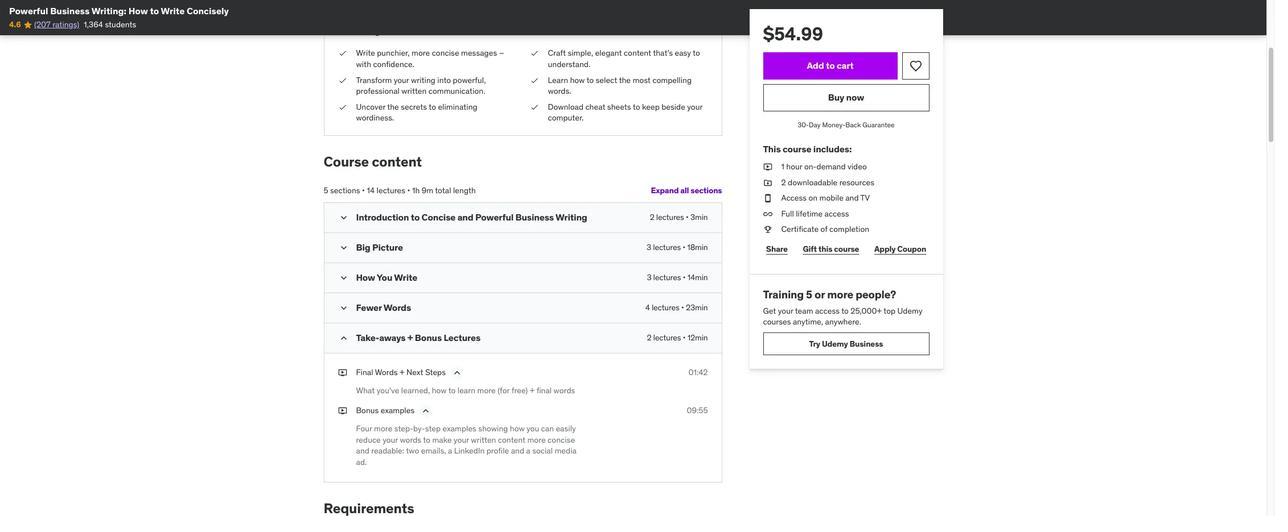 Task type: describe. For each thing, give the bounding box(es) containing it.
now
[[846, 92, 864, 103]]

words inside "four more step-by-step examples showing how you can easily reduce your words to make your written content more concise and readable: two emails, a linkedin profile and a social media ad."
[[400, 435, 421, 446]]

udemy inside training 5 or more people? get your team access to 25,000+ top udemy courses anytime, anywhere.
[[898, 306, 923, 316]]

how inside 'learn how to select the most compelling words.'
[[570, 75, 585, 85]]

• for how you write
[[683, 273, 686, 283]]

take-aways + bonus lectures
[[356, 332, 481, 344]]

3 for big picture
[[647, 242, 651, 253]]

4
[[645, 303, 650, 313]]

examples inside "four more step-by-step examples showing how you can easily reduce your words to make your written content more concise and readable: two emails, a linkedin profile and a social media ad."
[[443, 424, 476, 435]]

step
[[425, 424, 441, 435]]

that's
[[653, 48, 673, 58]]

to inside "four more step-by-step examples showing how you can easily reduce your words to make your written content more concise and readable: two emails, a linkedin profile and a social media ad."
[[423, 435, 430, 446]]

this
[[819, 244, 833, 254]]

write inside write punchier, more concise messages – with confidence.
[[356, 48, 375, 58]]

into
[[437, 75, 451, 85]]

0 vertical spatial powerful
[[9, 5, 48, 17]]

words for final
[[375, 368, 398, 378]]

video
[[848, 162, 867, 172]]

or
[[815, 288, 825, 302]]

more inside training 5 or more people? get your team access to 25,000+ top udemy courses anytime, anywhere.
[[827, 288, 853, 302]]

and up ad.
[[356, 447, 369, 457]]

full lifetime access
[[781, 209, 849, 219]]

courses
[[763, 317, 791, 328]]

four
[[356, 424, 372, 435]]

lectures for how you write
[[653, 273, 681, 283]]

(for
[[498, 386, 510, 396]]

you
[[527, 424, 539, 435]]

professional
[[356, 86, 400, 96]]

and left tv
[[846, 193, 859, 203]]

1 vertical spatial content
[[372, 153, 422, 171]]

coupon
[[897, 244, 926, 254]]

final
[[356, 368, 373, 378]]

1 vertical spatial bonus
[[356, 406, 379, 416]]

demand
[[817, 162, 846, 172]]

0 vertical spatial write
[[161, 5, 185, 17]]

linkedin
[[454, 447, 485, 457]]

hide lecture description image
[[420, 406, 432, 417]]

xsmall image for full
[[763, 209, 772, 220]]

what for what you've learned, how to learn more (for free) + final words
[[356, 386, 375, 396]]

xsmall image for certificate
[[763, 225, 772, 236]]

• for take-aways + bonus lectures
[[683, 333, 686, 343]]

sections inside dropdown button
[[691, 186, 722, 196]]

$54.99
[[763, 22, 823, 46]]

students
[[105, 20, 136, 30]]

try udemy business link
[[763, 333, 929, 356]]

try
[[809, 339, 820, 349]]

bonus examples
[[356, 406, 415, 416]]

apply coupon
[[874, 244, 926, 254]]

1 hour on-demand video
[[781, 162, 867, 172]]

1,364 students
[[84, 20, 136, 30]]

top
[[884, 306, 896, 316]]

uncover
[[356, 102, 385, 112]]

get
[[763, 306, 776, 316]]

two
[[406, 447, 419, 457]]

3 for how you write
[[647, 273, 652, 283]]

–
[[499, 48, 504, 58]]

what for what you'll learn
[[338, 19, 372, 37]]

lectures for fewer words
[[652, 303, 680, 313]]

1 vertical spatial udemy
[[822, 339, 848, 349]]

simple,
[[568, 48, 593, 58]]

1
[[781, 162, 784, 172]]

share
[[766, 244, 788, 254]]

on
[[809, 193, 818, 203]]

media
[[555, 447, 577, 457]]

more left (for in the left of the page
[[477, 386, 496, 396]]

transform
[[356, 75, 392, 85]]

your inside training 5 or more people? get your team access to 25,000+ top udemy courses anytime, anywhere.
[[778, 306, 793, 316]]

small image for fewer
[[338, 303, 349, 314]]

add to cart
[[807, 60, 854, 71]]

certificate
[[781, 225, 819, 235]]

1 vertical spatial how
[[432, 386, 447, 396]]

xsmall image for download
[[530, 102, 539, 113]]

• left 14
[[362, 186, 365, 196]]

anytime,
[[793, 317, 823, 328]]

more down bonus examples
[[374, 424, 392, 435]]

team
[[795, 306, 813, 316]]

anywhere.
[[825, 317, 861, 328]]

5 inside training 5 or more people? get your team access to 25,000+ top udemy courses anytime, anywhere.
[[806, 288, 812, 302]]

free)
[[512, 386, 528, 396]]

fewer
[[356, 302, 382, 314]]

total
[[435, 186, 451, 196]]

0 horizontal spatial learn
[[412, 19, 444, 37]]

big picture
[[356, 242, 403, 253]]

0 vertical spatial how
[[128, 5, 148, 17]]

course content
[[324, 153, 422, 171]]

you'll
[[375, 19, 409, 37]]

picture
[[372, 242, 403, 253]]

2 downloadable resources
[[781, 177, 875, 188]]

punchier,
[[377, 48, 410, 58]]

fewer words
[[356, 302, 411, 314]]

with
[[356, 59, 371, 69]]

2 a from the left
[[526, 447, 530, 457]]

craft simple, elegant content that's easy to understand.
[[548, 48, 700, 69]]

lectures for introduction to concise and powerful business writing
[[656, 212, 684, 222]]

ad.
[[356, 458, 367, 468]]

write punchier, more concise messages – with confidence.
[[356, 48, 504, 69]]

the inside 'learn how to select the most compelling words.'
[[619, 75, 631, 85]]

most
[[633, 75, 651, 85]]

to down hide lecture description image
[[448, 386, 456, 396]]

2 lectures • 3min
[[650, 212, 708, 222]]

buy now button
[[763, 84, 929, 112]]

xsmall image for transform
[[338, 75, 347, 86]]

downloadable
[[788, 177, 838, 188]]

2 vertical spatial write
[[394, 272, 417, 283]]

make
[[432, 435, 452, 446]]

you
[[377, 272, 392, 283]]

communication.
[[429, 86, 485, 96]]

1,364
[[84, 20, 103, 30]]

• left 1h 9m
[[407, 186, 410, 196]]

beside
[[662, 102, 685, 112]]

writing
[[556, 212, 587, 223]]

resources
[[840, 177, 875, 188]]

training
[[763, 288, 804, 302]]

compelling
[[653, 75, 692, 85]]

introduction
[[356, 212, 409, 223]]

craft
[[548, 48, 566, 58]]

14
[[367, 186, 375, 196]]

3 lectures • 18min
[[647, 242, 708, 253]]

course
[[324, 153, 369, 171]]

to right writing:
[[150, 5, 159, 17]]

xsmall image for uncover
[[338, 102, 347, 113]]

certificate of completion
[[781, 225, 869, 235]]

training 5 or more people? get your team access to 25,000+ top udemy courses anytime, anywhere.
[[763, 288, 923, 328]]

xsmall image for 1
[[763, 162, 772, 173]]

access inside training 5 or more people? get your team access to 25,000+ top udemy courses anytime, anywhere.
[[815, 306, 840, 316]]

wordiness.
[[356, 113, 394, 123]]

to inside training 5 or more people? get your team access to 25,000+ top udemy courses anytime, anywhere.
[[842, 306, 849, 316]]

more down you
[[527, 435, 546, 446]]

to inside add to cart button
[[826, 60, 835, 71]]

content inside craft simple, elegant content that's easy to understand.
[[624, 48, 651, 58]]

small image for big
[[338, 242, 349, 254]]

aways
[[379, 332, 406, 344]]

0 horizontal spatial examples
[[381, 406, 415, 416]]

people?
[[856, 288, 896, 302]]



Task type: vqa. For each thing, say whether or not it's contained in the screenshot.
"5" in the Training 5 or more people? Get your team access to 25,000+ top Udemy courses anytime, anywhere.
yes



Task type: locate. For each thing, give the bounding box(es) containing it.
0 vertical spatial small image
[[338, 212, 349, 224]]

how inside "four more step-by-step examples showing how you can easily reduce your words to make your written content more concise and readable: two emails, a linkedin profile and a social media ad."
[[510, 424, 525, 435]]

the inside 'uncover the secrets to eliminating wordiness.'
[[387, 102, 399, 112]]

• left 14min
[[683, 273, 686, 283]]

1 vertical spatial 2
[[650, 212, 655, 222]]

to down the "step"
[[423, 435, 430, 446]]

2 vertical spatial small image
[[338, 303, 349, 314]]

small image for introduction
[[338, 212, 349, 224]]

your right beside
[[687, 102, 703, 112]]

01:42
[[689, 368, 708, 378]]

access down mobile
[[825, 209, 849, 219]]

0 horizontal spatial written
[[402, 86, 427, 96]]

1 vertical spatial 3
[[647, 273, 652, 283]]

0 horizontal spatial bonus
[[356, 406, 379, 416]]

• left 18min
[[683, 242, 686, 253]]

0 horizontal spatial write
[[161, 5, 185, 17]]

2 vertical spatial +
[[530, 386, 535, 396]]

small image left take-
[[338, 333, 349, 344]]

• left 12min at the bottom right of page
[[683, 333, 686, 343]]

1 horizontal spatial concise
[[548, 435, 575, 446]]

eliminating
[[438, 102, 477, 112]]

what
[[338, 19, 372, 37], [356, 386, 375, 396]]

1 vertical spatial access
[[815, 306, 840, 316]]

• for big picture
[[683, 242, 686, 253]]

2 vertical spatial business
[[850, 339, 883, 349]]

small image
[[338, 242, 349, 254], [338, 273, 349, 284], [338, 303, 349, 314]]

write up with in the top of the page
[[356, 48, 375, 58]]

to right 'easy'
[[693, 48, 700, 58]]

0 vertical spatial 3
[[647, 242, 651, 253]]

1 horizontal spatial how
[[356, 272, 375, 283]]

2 lectures • 12min
[[647, 333, 708, 343]]

lectures left 14min
[[653, 273, 681, 283]]

lifetime
[[796, 209, 823, 219]]

0 horizontal spatial udemy
[[822, 339, 848, 349]]

(207
[[34, 20, 51, 30]]

completion
[[830, 225, 869, 235]]

xsmall image left the 1
[[763, 162, 772, 173]]

2 vertical spatial content
[[498, 435, 526, 446]]

1 horizontal spatial 5
[[806, 288, 812, 302]]

2 vertical spatial 2
[[647, 333, 652, 343]]

written down writing
[[402, 86, 427, 96]]

+ for bonus
[[407, 332, 413, 344]]

add to cart button
[[763, 52, 898, 80]]

bonus up four
[[356, 406, 379, 416]]

learned,
[[401, 386, 430, 396]]

0 horizontal spatial the
[[387, 102, 399, 112]]

udemy
[[898, 306, 923, 316], [822, 339, 848, 349]]

1 horizontal spatial write
[[356, 48, 375, 58]]

to inside 'uncover the secrets to eliminating wordiness.'
[[429, 102, 436, 112]]

write left concisely in the left of the page
[[161, 5, 185, 17]]

lectures down expand
[[656, 212, 684, 222]]

small image for take-
[[338, 333, 349, 344]]

4 lectures • 23min
[[645, 303, 708, 313]]

of
[[821, 225, 828, 235]]

buy now
[[828, 92, 864, 103]]

to left keep
[[633, 102, 640, 112]]

sections right all
[[691, 186, 722, 196]]

2 horizontal spatial content
[[624, 48, 651, 58]]

write right you
[[394, 272, 417, 283]]

23min
[[686, 303, 708, 313]]

1 vertical spatial +
[[400, 368, 405, 378]]

content up '5 sections • 14 lectures • 1h 9m total length' at the left top of the page
[[372, 153, 422, 171]]

words right final
[[554, 386, 575, 396]]

introduction to concise and powerful business writing
[[356, 212, 587, 223]]

3 up 3 lectures • 14min
[[647, 242, 651, 253]]

money-
[[822, 121, 846, 129]]

2 small image from the top
[[338, 333, 349, 344]]

more
[[412, 48, 430, 58], [827, 288, 853, 302], [477, 386, 496, 396], [374, 424, 392, 435], [527, 435, 546, 446]]

written inside transform your writing into powerful, professional written communication.
[[402, 86, 427, 96]]

xsmall image left 'learn'
[[530, 75, 539, 86]]

to right secrets
[[429, 102, 436, 112]]

2 small image from the top
[[338, 273, 349, 284]]

xsmall image for write
[[338, 48, 347, 59]]

how up students
[[128, 5, 148, 17]]

0 vertical spatial what
[[338, 19, 372, 37]]

course inside gift this course link
[[834, 244, 859, 254]]

0 vertical spatial learn
[[412, 19, 444, 37]]

1 horizontal spatial a
[[526, 447, 530, 457]]

business up ratings)
[[50, 5, 90, 17]]

bonus
[[415, 332, 442, 344], [356, 406, 379, 416]]

more inside write punchier, more concise messages – with confidence.
[[412, 48, 430, 58]]

2 down the 1
[[781, 177, 786, 188]]

0 vertical spatial course
[[783, 143, 812, 155]]

and right profile
[[511, 447, 524, 457]]

concise up media
[[548, 435, 575, 446]]

3 up "4"
[[647, 273, 652, 283]]

lectures for big picture
[[653, 242, 681, 253]]

the left most
[[619, 75, 631, 85]]

your inside transform your writing into powerful, professional written communication.
[[394, 75, 409, 85]]

words up you've
[[375, 368, 398, 378]]

elegant
[[595, 48, 622, 58]]

xsmall image left bonus examples
[[338, 406, 347, 417]]

• for introduction to concise and powerful business writing
[[686, 212, 689, 222]]

to left select
[[587, 75, 594, 85]]

+ right aways
[[407, 332, 413, 344]]

0 horizontal spatial concise
[[432, 48, 459, 58]]

5 left or
[[806, 288, 812, 302]]

0 horizontal spatial 5
[[324, 186, 328, 196]]

concisely
[[187, 5, 229, 17]]

1 horizontal spatial +
[[407, 332, 413, 344]]

0 vertical spatial words
[[554, 386, 575, 396]]

sections
[[330, 186, 360, 196], [691, 186, 722, 196]]

1 horizontal spatial how
[[510, 424, 525, 435]]

learn
[[412, 19, 444, 37], [458, 386, 475, 396]]

written inside "four more step-by-step examples showing how you can easily reduce your words to make your written content more concise and readable: two emails, a linkedin profile and a social media ad."
[[471, 435, 496, 446]]

gift this course
[[803, 244, 859, 254]]

access on mobile and tv
[[781, 193, 870, 203]]

download cheat sheets to keep beside your computer.
[[548, 102, 703, 123]]

lectures left 12min at the bottom right of page
[[653, 333, 681, 343]]

•
[[362, 186, 365, 196], [407, 186, 410, 196], [686, 212, 689, 222], [683, 242, 686, 253], [683, 273, 686, 283], [681, 303, 684, 313], [683, 333, 686, 343]]

day
[[809, 121, 821, 129]]

1 horizontal spatial the
[[619, 75, 631, 85]]

lectures for take-aways + bonus lectures
[[653, 333, 681, 343]]

2 3 from the top
[[647, 273, 652, 283]]

this course includes:
[[763, 143, 852, 155]]

1 vertical spatial words
[[375, 368, 398, 378]]

apply
[[874, 244, 896, 254]]

how left you
[[356, 272, 375, 283]]

xsmall image left the uncover at left
[[338, 102, 347, 113]]

1 horizontal spatial learn
[[458, 386, 475, 396]]

more right or
[[827, 288, 853, 302]]

and down length
[[458, 212, 473, 223]]

1 horizontal spatial words
[[554, 386, 575, 396]]

course down completion at the top right
[[834, 244, 859, 254]]

steps
[[425, 368, 446, 378]]

0 horizontal spatial +
[[400, 368, 405, 378]]

what left you'll
[[338, 19, 372, 37]]

words for fewer
[[384, 302, 411, 314]]

xsmall image up the share
[[763, 225, 772, 236]]

0 vertical spatial 5
[[324, 186, 328, 196]]

easy
[[675, 48, 691, 58]]

your
[[394, 75, 409, 85], [687, 102, 703, 112], [778, 306, 793, 316], [383, 435, 398, 446], [454, 435, 469, 446]]

the left secrets
[[387, 102, 399, 112]]

on-
[[804, 162, 817, 172]]

your down confidence.
[[394, 75, 409, 85]]

udemy right try on the bottom right of page
[[822, 339, 848, 349]]

concise up the into
[[432, 48, 459, 58]]

1 small image from the top
[[338, 242, 349, 254]]

5 sections • 14 lectures • 1h 9m total length
[[324, 186, 476, 196]]

1 vertical spatial concise
[[548, 435, 575, 446]]

0 horizontal spatial sections
[[330, 186, 360, 196]]

content up profile
[[498, 435, 526, 446]]

your up "readable:"
[[383, 435, 398, 446]]

gift this course link
[[800, 238, 862, 261]]

0 vertical spatial access
[[825, 209, 849, 219]]

0 horizontal spatial business
[[50, 5, 90, 17]]

1 vertical spatial examples
[[443, 424, 476, 435]]

1 a from the left
[[448, 447, 452, 457]]

1 horizontal spatial business
[[515, 212, 554, 223]]

udemy right "top" at bottom right
[[898, 306, 923, 316]]

concise
[[432, 48, 459, 58], [548, 435, 575, 446]]

powerful up 4.6
[[9, 5, 48, 17]]

lectures right 14
[[377, 186, 405, 196]]

learn how to select the most compelling words.
[[548, 75, 692, 96]]

you've
[[377, 386, 399, 396]]

to inside craft simple, elegant content that's easy to understand.
[[693, 48, 700, 58]]

1 horizontal spatial bonus
[[415, 332, 442, 344]]

business down anywhere.
[[850, 339, 883, 349]]

guarantee
[[863, 121, 895, 129]]

1 small image from the top
[[338, 212, 349, 224]]

what down final
[[356, 386, 375, 396]]

0 vertical spatial +
[[407, 332, 413, 344]]

written down showing on the bottom left of the page
[[471, 435, 496, 446]]

content left that's
[[624, 48, 651, 58]]

powerful
[[9, 5, 48, 17], [475, 212, 514, 223]]

big
[[356, 242, 370, 253]]

2 horizontal spatial business
[[850, 339, 883, 349]]

0 vertical spatial how
[[570, 75, 585, 85]]

xsmall image left 'full'
[[763, 209, 772, 220]]

5 down course
[[324, 186, 328, 196]]

to up anywhere.
[[842, 306, 849, 316]]

powerful business writing: how to write concisely
[[9, 5, 229, 17]]

+ for next
[[400, 368, 405, 378]]

confidence.
[[373, 59, 414, 69]]

social
[[532, 447, 553, 457]]

understand.
[[548, 59, 591, 69]]

a left social
[[526, 447, 530, 457]]

1 vertical spatial written
[[471, 435, 496, 446]]

share button
[[763, 238, 791, 261]]

hour
[[786, 162, 802, 172]]

to left concise
[[411, 212, 420, 223]]

small image left you
[[338, 273, 349, 284]]

showing
[[478, 424, 508, 435]]

1 horizontal spatial course
[[834, 244, 859, 254]]

your up courses
[[778, 306, 793, 316]]

1 vertical spatial write
[[356, 48, 375, 58]]

1 horizontal spatial content
[[498, 435, 526, 446]]

1 vertical spatial what
[[356, 386, 375, 396]]

1 vertical spatial how
[[356, 272, 375, 283]]

words.
[[548, 86, 571, 96]]

1 vertical spatial small image
[[338, 273, 349, 284]]

0 vertical spatial the
[[619, 75, 631, 85]]

1 horizontal spatial written
[[471, 435, 496, 446]]

lectures left 18min
[[653, 242, 681, 253]]

your up linkedin at the left bottom of page
[[454, 435, 469, 446]]

2 down "4"
[[647, 333, 652, 343]]

1h 9m
[[412, 186, 433, 196]]

0 vertical spatial written
[[402, 86, 427, 96]]

how down understand.
[[570, 75, 585, 85]]

concise inside write punchier, more concise messages – with confidence.
[[432, 48, 459, 58]]

words right fewer
[[384, 302, 411, 314]]

back
[[846, 121, 861, 129]]

business left writing on the top of the page
[[515, 212, 554, 223]]

3 small image from the top
[[338, 303, 349, 314]]

xsmall image for access
[[763, 193, 772, 204]]

1 horizontal spatial udemy
[[898, 306, 923, 316]]

xsmall image left final
[[338, 368, 347, 379]]

1 horizontal spatial examples
[[443, 424, 476, 435]]

gift
[[803, 244, 817, 254]]

1 vertical spatial words
[[400, 435, 421, 446]]

2 horizontal spatial how
[[570, 75, 585, 85]]

to left cart
[[826, 60, 835, 71]]

content inside "four more step-by-step examples showing how you can easily reduce your words to make your written content more concise and readable: two emails, a linkedin profile and a social media ad."
[[498, 435, 526, 446]]

+ left next
[[400, 368, 405, 378]]

0 vertical spatial content
[[624, 48, 651, 58]]

xsmall image for learn
[[530, 75, 539, 86]]

easily
[[556, 424, 576, 435]]

0 vertical spatial words
[[384, 302, 411, 314]]

small image
[[338, 212, 349, 224], [338, 333, 349, 344]]

xsmall image left access
[[763, 193, 772, 204]]

wishlist image
[[909, 59, 923, 73]]

0 horizontal spatial powerful
[[9, 5, 48, 17]]

1 vertical spatial business
[[515, 212, 554, 223]]

0 vertical spatial 2
[[781, 177, 786, 188]]

25,000+
[[851, 306, 882, 316]]

1 vertical spatial course
[[834, 244, 859, 254]]

to inside download cheat sheets to keep beside your computer.
[[633, 102, 640, 112]]

examples up the make
[[443, 424, 476, 435]]

0 vertical spatial bonus
[[415, 332, 442, 344]]

1 vertical spatial small image
[[338, 333, 349, 344]]

examples up step-
[[381, 406, 415, 416]]

0 vertical spatial small image
[[338, 242, 349, 254]]

xsmall image left download
[[530, 102, 539, 113]]

0 vertical spatial examples
[[381, 406, 415, 416]]

hide lecture description image
[[451, 368, 463, 379]]

1 3 from the top
[[647, 242, 651, 253]]

+ left final
[[530, 386, 535, 396]]

what you've learned, how to learn more (for free) + final words
[[356, 386, 575, 396]]

2 vertical spatial how
[[510, 424, 525, 435]]

0 horizontal spatial how
[[432, 386, 447, 396]]

09:55
[[687, 406, 708, 416]]

xsmall image for craft
[[530, 48, 539, 59]]

learn up write punchier, more concise messages – with confidence.
[[412, 19, 444, 37]]

final
[[537, 386, 552, 396]]

2 down expand
[[650, 212, 655, 222]]

xsmall image left transform
[[338, 75, 347, 86]]

learn down hide lecture description image
[[458, 386, 475, 396]]

powerful down length
[[475, 212, 514, 223]]

1 horizontal spatial sections
[[691, 186, 722, 196]]

sections left 14
[[330, 186, 360, 196]]

2 for introduction to concise and powerful business writing
[[650, 212, 655, 222]]

small image left the big
[[338, 242, 349, 254]]

examples
[[381, 406, 415, 416], [443, 424, 476, 435]]

xsmall image
[[530, 48, 539, 59], [763, 162, 772, 173], [763, 177, 772, 189], [763, 193, 772, 204], [338, 368, 347, 379], [338, 406, 347, 417]]

1 vertical spatial 5
[[806, 288, 812, 302]]

xsmall image down this
[[763, 177, 772, 189]]

secrets
[[401, 102, 427, 112]]

a
[[448, 447, 452, 457], [526, 447, 530, 457]]

0 vertical spatial concise
[[432, 48, 459, 58]]

small image left the introduction
[[338, 212, 349, 224]]

0 horizontal spatial course
[[783, 143, 812, 155]]

words up two
[[400, 435, 421, 446]]

four more step-by-step examples showing how you can easily reduce your words to make your written content more concise and readable: two emails, a linkedin profile and a social media ad.
[[356, 424, 577, 468]]

• left 23min on the right bottom
[[681, 303, 684, 313]]

12min
[[688, 333, 708, 343]]

concise inside "four more step-by-step examples showing how you can easily reduce your words to make your written content more concise and readable: two emails, a linkedin profile and a social media ad."
[[548, 435, 575, 446]]

18min
[[687, 242, 708, 253]]

0 vertical spatial business
[[50, 5, 90, 17]]

to inside 'learn how to select the most compelling words.'
[[587, 75, 594, 85]]

1 vertical spatial the
[[387, 102, 399, 112]]

access down or
[[815, 306, 840, 316]]

your inside download cheat sheets to keep beside your computer.
[[687, 102, 703, 112]]

course
[[783, 143, 812, 155], [834, 244, 859, 254]]

2 for take-aways + bonus lectures
[[647, 333, 652, 343]]

how left you
[[510, 424, 525, 435]]

0 horizontal spatial content
[[372, 153, 422, 171]]

small image for how
[[338, 273, 349, 284]]

xsmall image for 2
[[763, 177, 772, 189]]

1 vertical spatial learn
[[458, 386, 475, 396]]

step-
[[394, 424, 413, 435]]

learn
[[548, 75, 568, 85]]

write
[[161, 5, 185, 17], [356, 48, 375, 58], [394, 272, 417, 283]]

1 horizontal spatial powerful
[[475, 212, 514, 223]]

computer.
[[548, 113, 584, 123]]

2
[[781, 177, 786, 188], [650, 212, 655, 222], [647, 333, 652, 343]]

0 vertical spatial udemy
[[898, 306, 923, 316]]

30-
[[798, 121, 809, 129]]

0 horizontal spatial how
[[128, 5, 148, 17]]

1 vertical spatial powerful
[[475, 212, 514, 223]]

small image left fewer
[[338, 303, 349, 314]]

by-
[[413, 424, 425, 435]]

tv
[[861, 193, 870, 203]]

try udemy business
[[809, 339, 883, 349]]

2 horizontal spatial write
[[394, 272, 417, 283]]

• for fewer words
[[681, 303, 684, 313]]

0 horizontal spatial words
[[400, 435, 421, 446]]

reduce
[[356, 435, 381, 446]]

next
[[406, 368, 423, 378]]

emails,
[[421, 447, 446, 457]]

mobile
[[820, 193, 844, 203]]

• left "3min"
[[686, 212, 689, 222]]

2 horizontal spatial +
[[530, 386, 535, 396]]

0 horizontal spatial a
[[448, 447, 452, 457]]

xsmall image
[[338, 48, 347, 59], [338, 75, 347, 86], [530, 75, 539, 86], [338, 102, 347, 113], [530, 102, 539, 113], [763, 209, 772, 220], [763, 225, 772, 236]]

transform your writing into powerful, professional written communication.
[[356, 75, 486, 96]]



